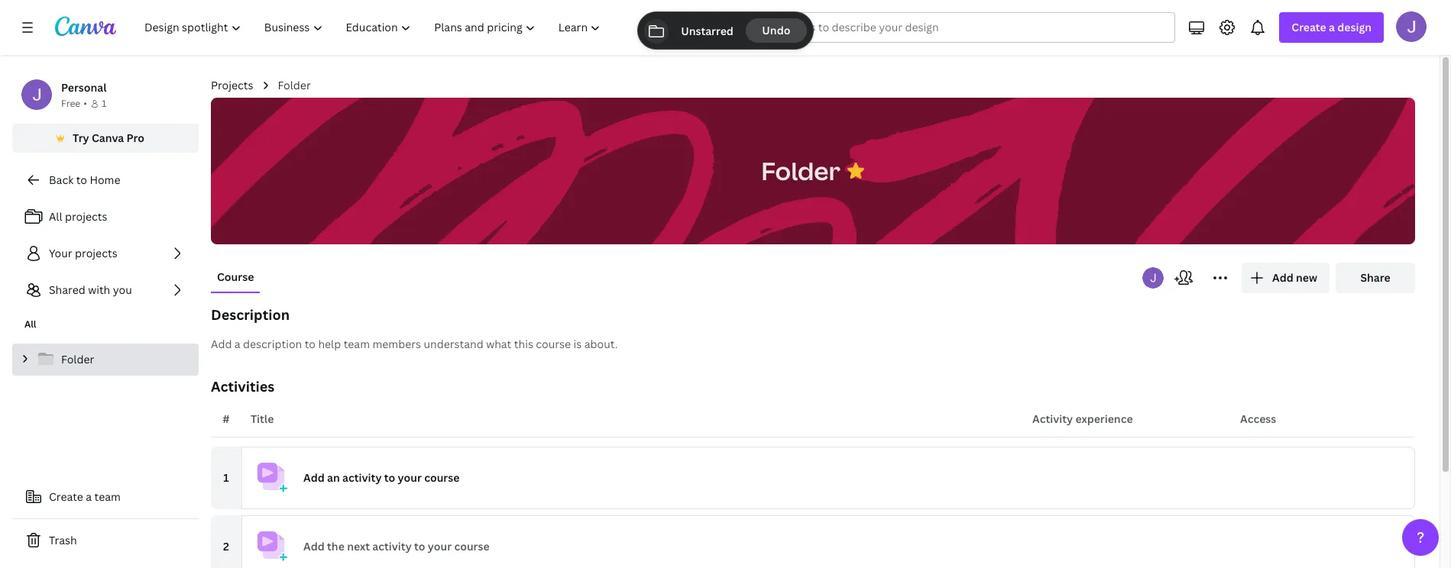 Task type: vqa. For each thing, say whether or not it's contained in the screenshot.
topmost 'Canva for Beginners'
no



Task type: describe. For each thing, give the bounding box(es) containing it.
1 horizontal spatial folder link
[[278, 77, 311, 94]]

top level navigation element
[[134, 12, 614, 43]]

canva
[[92, 131, 124, 145]]

help
[[318, 337, 341, 351]]

this
[[514, 337, 533, 351]]

course
[[217, 270, 254, 284]]

your projects link
[[12, 238, 199, 269]]

add for add a description to help team members understand what this course is about.
[[211, 337, 232, 351]]

course button
[[211, 263, 260, 292]]

a for team
[[86, 490, 92, 504]]

try canva pro
[[73, 131, 144, 145]]

to inside button
[[305, 337, 316, 351]]

create for create a team
[[49, 490, 83, 504]]

all projects link
[[12, 202, 199, 232]]

folder button
[[754, 147, 848, 195]]

activity inside dropdown button
[[342, 471, 382, 485]]

•
[[83, 97, 87, 110]]

0 vertical spatial 1
[[102, 97, 106, 110]]

create a team button
[[12, 482, 199, 513]]

2
[[223, 539, 229, 554]]

all for all
[[24, 318, 36, 331]]

1 vertical spatial your
[[428, 539, 452, 554]]

list containing all projects
[[12, 202, 199, 306]]

is
[[573, 337, 582, 351]]

description
[[243, 337, 302, 351]]

add for add the next activity to your course
[[303, 539, 325, 554]]

folder for right folder link
[[278, 78, 311, 92]]

add new button
[[1242, 263, 1330, 293]]

create for create a design
[[1292, 20, 1326, 34]]

your
[[49, 246, 72, 261]]

free
[[61, 97, 80, 110]]

activities
[[211, 377, 274, 396]]

an
[[327, 471, 340, 485]]

next
[[347, 539, 370, 554]]

shared with you link
[[12, 275, 199, 306]]

1 vertical spatial 1
[[223, 471, 229, 485]]

a for description
[[234, 337, 240, 351]]

add an activity to your course
[[303, 471, 459, 485]]

add an activity to your course button
[[241, 447, 1415, 510]]

shared with you
[[49, 283, 132, 297]]

activity
[[1032, 412, 1073, 426]]

course inside button
[[536, 337, 571, 351]]

1 vertical spatial activity
[[372, 539, 412, 554]]

Search search field
[[748, 13, 1145, 42]]

about.
[[584, 337, 618, 351]]

projects
[[211, 78, 253, 92]]

create a design button
[[1279, 12, 1384, 43]]

back
[[49, 173, 74, 187]]

unstarred
[[681, 23, 733, 38]]

your projects
[[49, 246, 117, 261]]

status containing undo
[[638, 12, 813, 49]]

undo button
[[746, 18, 807, 43]]

all for all projects
[[49, 209, 62, 224]]



Task type: locate. For each thing, give the bounding box(es) containing it.
try canva pro button
[[12, 124, 199, 153]]

jacob simon image
[[1396, 11, 1427, 42]]

trash link
[[12, 526, 199, 556]]

a
[[1329, 20, 1335, 34], [234, 337, 240, 351], [86, 490, 92, 504]]

activity experience
[[1032, 412, 1133, 426]]

home
[[90, 173, 120, 187]]

to right an
[[384, 471, 395, 485]]

your
[[398, 471, 422, 485], [428, 539, 452, 554]]

projects
[[65, 209, 107, 224], [75, 246, 117, 261]]

back to home link
[[12, 165, 199, 196]]

title
[[251, 412, 274, 426]]

course
[[536, 337, 571, 351], [424, 471, 459, 485], [454, 539, 489, 554]]

description
[[211, 306, 290, 324]]

1
[[102, 97, 106, 110], [223, 471, 229, 485]]

folder inside folder link
[[61, 352, 94, 367]]

add for add new
[[1272, 270, 1293, 285]]

to
[[76, 173, 87, 187], [305, 337, 316, 351], [384, 471, 395, 485], [414, 539, 425, 554]]

try
[[73, 131, 89, 145]]

#
[[223, 412, 230, 426]]

status
[[638, 12, 813, 49]]

activity
[[342, 471, 382, 485], [372, 539, 412, 554]]

add a description to help team members understand what this course is about. button
[[211, 336, 1415, 353]]

share
[[1360, 270, 1390, 285]]

new
[[1296, 270, 1317, 285]]

add the next activity to your course
[[303, 539, 489, 554]]

understand
[[424, 337, 483, 351]]

create up trash on the left of page
[[49, 490, 83, 504]]

all projects
[[49, 209, 107, 224]]

1 down #
[[223, 471, 229, 485]]

1 vertical spatial all
[[24, 318, 36, 331]]

what
[[486, 337, 511, 351]]

folder link right projects link
[[278, 77, 311, 94]]

create a team
[[49, 490, 121, 504]]

0 vertical spatial projects
[[65, 209, 107, 224]]

team up trash 'link'
[[94, 490, 121, 504]]

2 horizontal spatial folder
[[761, 154, 840, 187]]

1 horizontal spatial 1
[[223, 471, 229, 485]]

0 horizontal spatial folder link
[[12, 344, 199, 376]]

1 horizontal spatial your
[[428, 539, 452, 554]]

1 vertical spatial course
[[424, 471, 459, 485]]

personal
[[61, 80, 107, 95]]

the
[[327, 539, 344, 554]]

add inside button
[[211, 337, 232, 351]]

1 horizontal spatial all
[[49, 209, 62, 224]]

share button
[[1336, 263, 1415, 293]]

projects down back to home
[[65, 209, 107, 224]]

0 vertical spatial a
[[1329, 20, 1335, 34]]

0 vertical spatial activity
[[342, 471, 382, 485]]

create inside dropdown button
[[1292, 20, 1326, 34]]

add left new
[[1272, 270, 1293, 285]]

back to home
[[49, 173, 120, 187]]

1 vertical spatial folder link
[[12, 344, 199, 376]]

projects for your projects
[[75, 246, 117, 261]]

0 vertical spatial create
[[1292, 20, 1326, 34]]

0 vertical spatial your
[[398, 471, 422, 485]]

shared
[[49, 283, 85, 297]]

all
[[49, 209, 62, 224], [24, 318, 36, 331]]

1 vertical spatial folder
[[761, 154, 840, 187]]

a up trash 'link'
[[86, 490, 92, 504]]

free •
[[61, 97, 87, 110]]

0 horizontal spatial 1
[[102, 97, 106, 110]]

1 horizontal spatial folder
[[278, 78, 311, 92]]

2 horizontal spatial a
[[1329, 20, 1335, 34]]

2 vertical spatial folder
[[61, 352, 94, 367]]

0 horizontal spatial create
[[49, 490, 83, 504]]

projects for all projects
[[65, 209, 107, 224]]

your inside dropdown button
[[398, 471, 422, 485]]

1 horizontal spatial create
[[1292, 20, 1326, 34]]

create inside button
[[49, 490, 83, 504]]

course inside dropdown button
[[424, 471, 459, 485]]

team right help
[[344, 337, 370, 351]]

1 horizontal spatial team
[[344, 337, 370, 351]]

members
[[372, 337, 421, 351]]

activity right an
[[342, 471, 382, 485]]

2 vertical spatial a
[[86, 490, 92, 504]]

projects inside all projects link
[[65, 209, 107, 224]]

1 vertical spatial projects
[[75, 246, 117, 261]]

0 horizontal spatial a
[[86, 490, 92, 504]]

folder inside folder button
[[761, 154, 840, 187]]

0 horizontal spatial all
[[24, 318, 36, 331]]

experience
[[1075, 412, 1133, 426]]

0 vertical spatial folder link
[[278, 77, 311, 94]]

create
[[1292, 20, 1326, 34], [49, 490, 83, 504]]

pro
[[126, 131, 144, 145]]

team
[[344, 337, 370, 351], [94, 490, 121, 504]]

folder link
[[278, 77, 311, 94], [12, 344, 199, 376]]

0 horizontal spatial your
[[398, 471, 422, 485]]

a inside dropdown button
[[1329, 20, 1335, 34]]

list
[[12, 202, 199, 306]]

1 right •
[[102, 97, 106, 110]]

add left an
[[303, 471, 325, 485]]

create left design at the top of the page
[[1292, 20, 1326, 34]]

access
[[1240, 412, 1276, 426]]

1 vertical spatial a
[[234, 337, 240, 351]]

projects link
[[211, 77, 253, 94]]

create a design
[[1292, 20, 1372, 34]]

trash
[[49, 533, 77, 548]]

all inside list
[[49, 209, 62, 224]]

to left help
[[305, 337, 316, 351]]

0 horizontal spatial folder
[[61, 352, 94, 367]]

add a description to help team members understand what this course is about.
[[211, 337, 618, 351]]

add left the
[[303, 539, 325, 554]]

0 vertical spatial folder
[[278, 78, 311, 92]]

projects right your
[[75, 246, 117, 261]]

None search field
[[717, 12, 1175, 43]]

to inside dropdown button
[[384, 471, 395, 485]]

a for design
[[1329, 20, 1335, 34]]

a left design at the top of the page
[[1329, 20, 1335, 34]]

add down description at the left bottom
[[211, 337, 232, 351]]

0 vertical spatial team
[[344, 337, 370, 351]]

2 vertical spatial course
[[454, 539, 489, 554]]

design
[[1337, 20, 1372, 34]]

to right "next"
[[414, 539, 425, 554]]

0 vertical spatial all
[[49, 209, 62, 224]]

add inside dropdown button
[[303, 471, 325, 485]]

folder for folder button
[[761, 154, 840, 187]]

1 vertical spatial create
[[49, 490, 83, 504]]

add
[[1272, 270, 1293, 285], [211, 337, 232, 351], [303, 471, 325, 485], [303, 539, 325, 554]]

folder
[[278, 78, 311, 92], [761, 154, 840, 187], [61, 352, 94, 367]]

you
[[113, 283, 132, 297]]

add for add an activity to your course
[[303, 471, 325, 485]]

with
[[88, 283, 110, 297]]

add new
[[1272, 270, 1317, 285]]

0 horizontal spatial team
[[94, 490, 121, 504]]

0 vertical spatial course
[[536, 337, 571, 351]]

1 horizontal spatial a
[[234, 337, 240, 351]]

add inside dropdown button
[[1272, 270, 1293, 285]]

folder link down shared with you link
[[12, 344, 199, 376]]

undo
[[762, 23, 790, 37]]

to right back
[[76, 173, 87, 187]]

activity right "next"
[[372, 539, 412, 554]]

projects inside your projects 'link'
[[75, 246, 117, 261]]

1 vertical spatial team
[[94, 490, 121, 504]]

a down description at the left bottom
[[234, 337, 240, 351]]



